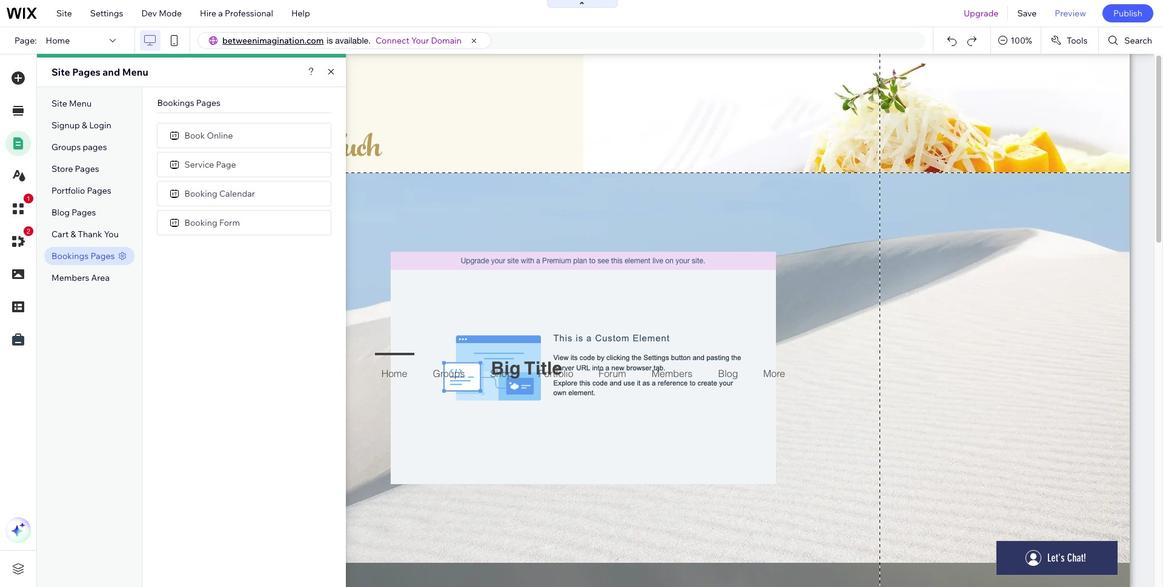 Task type: vqa. For each thing, say whether or not it's contained in the screenshot.
&
yes



Task type: locate. For each thing, give the bounding box(es) containing it.
betweenimagination.com
[[222, 35, 324, 46]]

1 vertical spatial bookings pages
[[52, 251, 115, 262]]

store pages
[[52, 164, 99, 175]]

pages
[[83, 142, 107, 153]]

1 horizontal spatial &
[[82, 120, 87, 131]]

portfolio
[[52, 185, 85, 196]]

pages
[[72, 66, 100, 78], [196, 98, 221, 108], [75, 164, 99, 175], [87, 185, 111, 196], [72, 207, 96, 218], [91, 251, 115, 262]]

bookings
[[157, 98, 194, 108], [52, 251, 89, 262]]

bookings up book in the left of the page
[[157, 98, 194, 108]]

upgrade
[[964, 8, 999, 19]]

1 booking from the top
[[185, 188, 217, 199]]

mode
[[159, 8, 182, 19]]

bookings pages up book in the left of the page
[[157, 98, 221, 108]]

1 horizontal spatial menu
[[122, 66, 148, 78]]

and
[[103, 66, 120, 78]]

booking left form
[[185, 217, 217, 228]]

search button
[[1100, 27, 1164, 54]]

hire a professional
[[200, 8, 273, 19]]

site down the 'home'
[[52, 66, 70, 78]]

0 horizontal spatial menu
[[69, 98, 92, 109]]

login
[[89, 120, 111, 131]]

1 vertical spatial &
[[71, 229, 76, 240]]

settings
[[90, 8, 123, 19]]

search
[[1125, 35, 1153, 46]]

booking for booking form
[[185, 217, 217, 228]]

& right the "cart"
[[71, 229, 76, 240]]

& for cart
[[71, 229, 76, 240]]

booking
[[185, 188, 217, 199], [185, 217, 217, 228]]

& left login
[[82, 120, 87, 131]]

booking form
[[185, 217, 240, 228]]

booking for booking calendar
[[185, 188, 217, 199]]

pages up cart & thank you
[[72, 207, 96, 218]]

2 vertical spatial site
[[52, 98, 67, 109]]

menu right and
[[122, 66, 148, 78]]

2
[[27, 228, 30, 235]]

page
[[216, 159, 236, 170]]

book online
[[185, 130, 233, 141]]

site menu
[[52, 98, 92, 109]]

1 vertical spatial bookings
[[52, 251, 89, 262]]

&
[[82, 120, 87, 131], [71, 229, 76, 240]]

area
[[91, 273, 110, 284]]

bookings up members
[[52, 251, 89, 262]]

help
[[291, 8, 310, 19]]

0 vertical spatial bookings pages
[[157, 98, 221, 108]]

site for site pages and menu
[[52, 66, 70, 78]]

tools
[[1067, 35, 1088, 46]]

1 vertical spatial booking
[[185, 217, 217, 228]]

0 vertical spatial booking
[[185, 188, 217, 199]]

connect
[[376, 35, 410, 46]]

service page
[[185, 159, 236, 170]]

publish
[[1114, 8, 1143, 19]]

0 horizontal spatial bookings pages
[[52, 251, 115, 262]]

0 horizontal spatial &
[[71, 229, 76, 240]]

bookings pages down cart & thank you
[[52, 251, 115, 262]]

groups
[[52, 142, 81, 153]]

signup & login
[[52, 120, 111, 131]]

menu up signup & login
[[69, 98, 92, 109]]

booking down "service"
[[185, 188, 217, 199]]

0 vertical spatial site
[[56, 8, 72, 19]]

site
[[56, 8, 72, 19], [52, 66, 70, 78], [52, 98, 67, 109]]

your
[[411, 35, 429, 46]]

professional
[[225, 8, 273, 19]]

site up signup
[[52, 98, 67, 109]]

members
[[52, 273, 89, 284]]

2 booking from the top
[[185, 217, 217, 228]]

bookings pages
[[157, 98, 221, 108], [52, 251, 115, 262]]

1 vertical spatial site
[[52, 66, 70, 78]]

menu
[[122, 66, 148, 78], [69, 98, 92, 109]]

dev
[[141, 8, 157, 19]]

online
[[207, 130, 233, 141]]

0 vertical spatial bookings
[[157, 98, 194, 108]]

preview
[[1055, 8, 1087, 19]]

site up the 'home'
[[56, 8, 72, 19]]

0 vertical spatial &
[[82, 120, 87, 131]]

1 horizontal spatial bookings
[[157, 98, 194, 108]]

tools button
[[1042, 27, 1099, 54]]



Task type: describe. For each thing, give the bounding box(es) containing it.
service
[[185, 159, 214, 170]]

domain
[[431, 35, 462, 46]]

portfolio pages
[[52, 185, 111, 196]]

book
[[185, 130, 205, 141]]

pages left and
[[72, 66, 100, 78]]

signup
[[52, 120, 80, 131]]

available.
[[335, 36, 371, 45]]

groups pages
[[52, 142, 107, 153]]

cart & thank you
[[52, 229, 119, 240]]

is available. connect your domain
[[327, 35, 462, 46]]

100% button
[[992, 27, 1041, 54]]

pages right portfolio
[[87, 185, 111, 196]]

form
[[219, 217, 240, 228]]

cart
[[52, 229, 69, 240]]

dev mode
[[141, 8, 182, 19]]

booking calendar
[[185, 188, 255, 199]]

blog
[[52, 207, 70, 218]]

blog pages
[[52, 207, 96, 218]]

save
[[1018, 8, 1037, 19]]

100%
[[1011, 35, 1033, 46]]

1 vertical spatial menu
[[69, 98, 92, 109]]

you
[[104, 229, 119, 240]]

preview button
[[1046, 0, 1096, 27]]

2 button
[[5, 227, 33, 255]]

publish button
[[1103, 4, 1154, 22]]

1 button
[[5, 194, 33, 222]]

site pages and menu
[[52, 66, 148, 78]]

calendar
[[219, 188, 255, 199]]

save button
[[1009, 0, 1046, 27]]

0 vertical spatial menu
[[122, 66, 148, 78]]

pages up book online
[[196, 98, 221, 108]]

1 horizontal spatial bookings pages
[[157, 98, 221, 108]]

store
[[52, 164, 73, 175]]

& for signup
[[82, 120, 87, 131]]

site for site
[[56, 8, 72, 19]]

1
[[27, 195, 30, 202]]

home
[[46, 35, 70, 46]]

is
[[327, 36, 333, 45]]

pages up "portfolio pages"
[[75, 164, 99, 175]]

pages up area
[[91, 251, 115, 262]]

hire
[[200, 8, 216, 19]]

members area
[[52, 273, 110, 284]]

site for site menu
[[52, 98, 67, 109]]

0 horizontal spatial bookings
[[52, 251, 89, 262]]

thank
[[78, 229, 102, 240]]

a
[[218, 8, 223, 19]]



